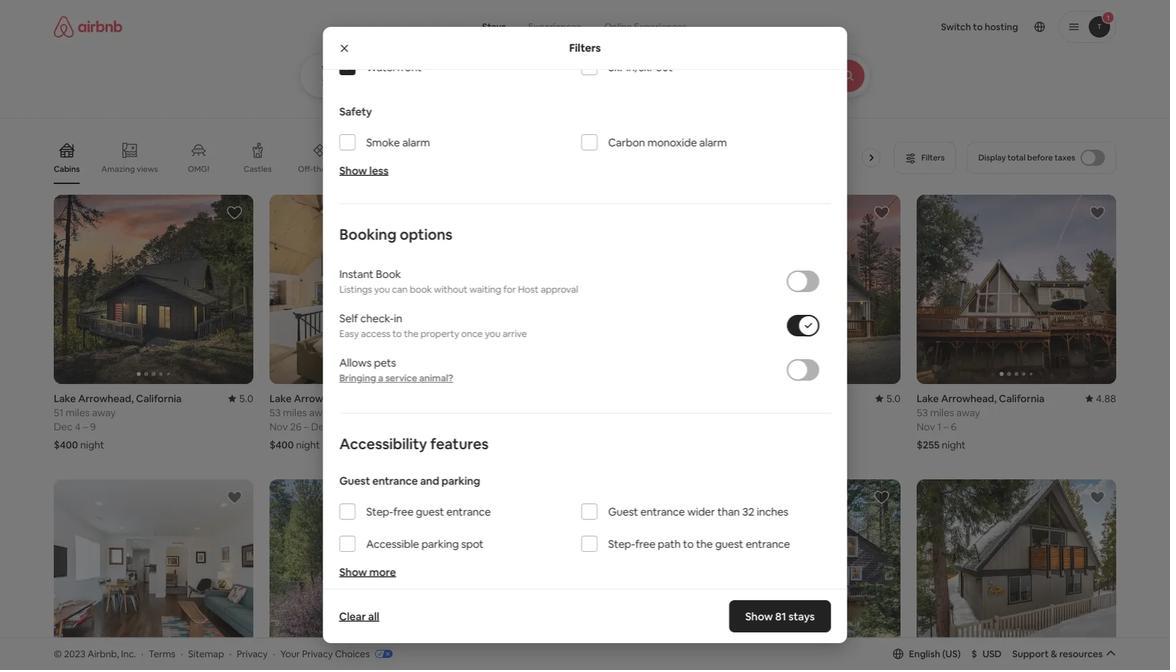 Task type: vqa. For each thing, say whether or not it's contained in the screenshot.
the topmost 4.85
no



Task type: describe. For each thing, give the bounding box(es) containing it.
less
[[369, 164, 388, 177]]

options
[[399, 225, 452, 244]]

before
[[1027, 153, 1053, 163]]

features
[[430, 435, 488, 454]]

stays button
[[471, 13, 517, 40]]

allows pets bringing a service animal?
[[339, 356, 453, 384]]

to inside self check-in easy access to the property once you arrive
[[392, 328, 401, 340]]

host
[[518, 284, 538, 296]]

group containing amazing views
[[54, 132, 886, 184]]

pets
[[374, 356, 396, 370]]

©
[[54, 648, 62, 660]]

miles for lake arrowhead, california 53 miles away nov 1 – 6 $255 night
[[930, 406, 954, 419]]

profile element
[[719, 0, 1116, 54]]

4 · from the left
[[273, 648, 275, 660]]

booking
[[339, 225, 396, 244]]

lake for lake arrowhead, california 51 miles away dec 4 – 9 $400 night
[[54, 392, 76, 405]]

english (us) button
[[893, 648, 961, 660]]

a
[[378, 372, 383, 384]]

path
[[657, 537, 680, 551]]

easy
[[339, 328, 359, 340]]

online
[[604, 21, 632, 33]]

32
[[742, 505, 754, 519]]

dec inside lake arrowhead, california 51 miles away dec 4 – 9 $400 night
[[54, 420, 73, 434]]

inches
[[756, 505, 788, 519]]

&
[[1051, 648, 1057, 660]]

4 miles from the left
[[714, 406, 738, 419]]

can
[[392, 284, 407, 296]]

53 miles away
[[485, 406, 549, 419]]

castles
[[244, 164, 272, 174]]

Where field
[[322, 76, 497, 88]]

accessibility features
[[339, 435, 488, 454]]

english (us)
[[909, 648, 961, 660]]

0 vertical spatial guest
[[416, 505, 444, 519]]

display total before taxes button
[[967, 142, 1116, 174]]

away for $400
[[92, 406, 116, 419]]

safety
[[339, 105, 372, 118]]

1 vertical spatial the
[[696, 537, 712, 551]]

cabins
[[54, 164, 80, 174]]

stays tab panel
[[299, 54, 907, 98]]

4.88
[[1096, 392, 1116, 405]]

arrowhead, for 9
[[78, 392, 134, 405]]

online experiences link
[[592, 13, 699, 40]]

display
[[978, 153, 1006, 163]]

free for path
[[635, 537, 655, 551]]

lake arrowhead, california 53 miles away nov 1 – 6 $255 night
[[917, 392, 1045, 452]]

spot
[[461, 537, 483, 551]]

2023
[[64, 648, 85, 660]]

where
[[322, 64, 347, 74]]

show less button
[[339, 164, 388, 177]]

guest for guest entrance and parking
[[339, 474, 370, 488]]

stays
[[788, 610, 815, 624]]

accessible parking spot
[[366, 537, 483, 551]]

1 inside lake arrowhead, california 53 miles away nov 26 – dec 1 $400 night
[[332, 420, 336, 434]]

step-free path to the guest entrance
[[608, 537, 790, 551]]

your privacy choices
[[280, 648, 370, 660]]

guest for guest entrance wider than 32 inches
[[608, 505, 638, 519]]

filters
[[569, 41, 601, 55]]

show for show 81 stays
[[745, 610, 773, 624]]

views
[[137, 164, 158, 174]]

total
[[1008, 153, 1026, 163]]

51
[[54, 406, 63, 419]]

entrance up path
[[640, 505, 685, 519]]

sitemap link
[[188, 648, 224, 660]]

dec inside lake arrowhead, california 53 miles away nov 26 – dec 1 $400 night
[[311, 420, 330, 434]]

$225
[[485, 439, 508, 452]]

nov for 26
[[269, 420, 288, 434]]

approval
[[540, 284, 578, 296]]

bringing a service animal? button
[[339, 372, 453, 384]]

online experiences
[[604, 21, 687, 33]]

choices
[[335, 648, 370, 660]]

add to wishlist: lake arrowhead, california image for 52 miles away
[[874, 205, 890, 221]]

english
[[909, 648, 940, 660]]

terms
[[149, 648, 175, 660]]

mansions
[[367, 164, 402, 174]]

– for 9
[[83, 420, 88, 434]]

$
[[971, 648, 977, 660]]

3 away from the left
[[525, 406, 549, 419]]

5.0 out of 5 average rating image
[[228, 392, 253, 405]]

away for $255
[[956, 406, 980, 419]]

step-free guest entrance
[[366, 505, 490, 519]]

9
[[90, 420, 96, 434]]

miles for lake arrowhead, california 51 miles away dec 4 – 9 $400 night
[[66, 406, 90, 419]]

support & resources button
[[1012, 648, 1116, 660]]

waterfront
[[366, 60, 421, 74]]

waiting
[[469, 284, 501, 296]]

your
[[280, 648, 300, 660]]

away for 1
[[309, 406, 333, 419]]

52 miles away
[[701, 406, 764, 419]]

carbon
[[608, 135, 645, 149]]

amazing
[[101, 164, 135, 174]]

smoke alarm
[[366, 135, 430, 149]]

show for show map
[[554, 589, 578, 601]]

$ usd
[[971, 648, 1002, 660]]

privacy link
[[237, 648, 268, 660]]

show less
[[339, 164, 388, 177]]

listings
[[339, 284, 372, 296]]

the-
[[313, 164, 329, 174]]

1 privacy from the left
[[237, 648, 268, 660]]

access
[[361, 328, 390, 340]]

usd
[[982, 648, 1002, 660]]

step- for step-free guest entrance
[[366, 505, 393, 519]]

self check-in easy access to the property once you arrive
[[339, 312, 527, 340]]

2 · from the left
[[181, 648, 183, 660]]

smoke
[[366, 135, 400, 149]]

free for guest
[[393, 505, 413, 519]]

filters dialog
[[323, 0, 847, 644]]

resources
[[1059, 648, 1103, 660]]

1 horizontal spatial guest
[[715, 537, 743, 551]]

your privacy choices link
[[280, 648, 393, 661]]



Task type: locate. For each thing, give the bounding box(es) containing it.
privacy
[[237, 648, 268, 660], [302, 648, 333, 660]]

1 vertical spatial guest
[[715, 537, 743, 551]]

1 horizontal spatial lake
[[269, 392, 292, 405]]

lake
[[54, 392, 76, 405], [269, 392, 292, 405], [917, 392, 939, 405]]

$400 inside lake arrowhead, california 53 miles away nov 26 – dec 1 $400 night
[[269, 439, 294, 452]]

lake right 5.0 out of 5 average rating icon on the bottom right of page
[[917, 392, 939, 405]]

lake inside lake arrowhead, california 53 miles away nov 26 – dec 1 $400 night
[[269, 392, 292, 405]]

night for dec 4 – 9
[[80, 439, 104, 452]]

you down book on the left of the page
[[374, 284, 390, 296]]

lake arrowhead, california 51 miles away dec 4 – 9 $400 night
[[54, 392, 182, 452]]

53
[[269, 406, 281, 419], [485, 406, 496, 419], [917, 406, 928, 419]]

5.0 out of 5 average rating image
[[875, 392, 901, 405]]

$255
[[917, 439, 940, 452]]

away inside lake arrowhead, california 51 miles away dec 4 – 9 $400 night
[[92, 406, 116, 419]]

2 night from the left
[[296, 439, 320, 452]]

step- left path
[[608, 537, 635, 551]]

sitemap
[[188, 648, 224, 660]]

1 horizontal spatial –
[[304, 420, 309, 434]]

1 lake from the left
[[54, 392, 76, 405]]

1 horizontal spatial dec
[[311, 420, 330, 434]]

1 horizontal spatial 5.0
[[886, 392, 901, 405]]

dec left 4
[[54, 420, 73, 434]]

arrowhead, for dec
[[294, 392, 350, 405]]

·
[[141, 648, 143, 660], [181, 648, 183, 660], [229, 648, 232, 660], [273, 648, 275, 660]]

the
[[404, 328, 418, 340], [696, 537, 712, 551]]

animal?
[[419, 372, 453, 384]]

once
[[461, 328, 482, 340]]

away
[[92, 406, 116, 419], [309, 406, 333, 419], [525, 406, 549, 419], [741, 406, 764, 419], [956, 406, 980, 419]]

clear all
[[339, 610, 379, 624]]

2 horizontal spatial 53
[[917, 406, 928, 419]]

guest
[[339, 474, 370, 488], [608, 505, 638, 519]]

1 horizontal spatial alarm
[[699, 135, 727, 149]]

1 horizontal spatial step-
[[608, 537, 635, 551]]

amazing views
[[101, 164, 158, 174]]

arrowhead, up 9
[[78, 392, 134, 405]]

3 miles from the left
[[499, 406, 523, 419]]

check-
[[360, 312, 394, 325]]

1 vertical spatial to
[[683, 537, 693, 551]]

miles inside lake arrowhead, california 53 miles away nov 1 – 6 $255 night
[[930, 406, 954, 419]]

1 horizontal spatial the
[[696, 537, 712, 551]]

alarm right smoke
[[402, 135, 430, 149]]

3 night from the left
[[942, 439, 966, 452]]

away inside lake arrowhead, california 53 miles away nov 26 – dec 1 $400 night
[[309, 406, 333, 419]]

add to wishlist: los angeles, california image
[[226, 490, 243, 506]]

2 lake from the left
[[269, 392, 292, 405]]

nov up the $255
[[917, 420, 935, 434]]

1 horizontal spatial nov
[[917, 420, 935, 434]]

0 horizontal spatial guest
[[416, 505, 444, 519]]

clear all button
[[332, 603, 386, 630]]

0 vertical spatial the
[[404, 328, 418, 340]]

arrowhead, for 6
[[941, 392, 997, 405]]

0 horizontal spatial you
[[374, 284, 390, 296]]

show map button
[[540, 579, 629, 611]]

2 miles from the left
[[283, 406, 307, 419]]

2 5.0 from the left
[[886, 392, 901, 405]]

0 vertical spatial parking
[[441, 474, 480, 488]]

miles inside lake arrowhead, california 51 miles away dec 4 – 9 $400 night
[[66, 406, 90, 419]]

2 $400 from the left
[[269, 439, 294, 452]]

0 vertical spatial free
[[393, 505, 413, 519]]

miles up 4
[[66, 406, 90, 419]]

1 left "6"
[[937, 420, 941, 434]]

5.0 for 52 miles away
[[886, 392, 901, 405]]

guest down and
[[416, 505, 444, 519]]

1 inside lake arrowhead, california 53 miles away nov 1 – 6 $255 night
[[937, 420, 941, 434]]

you inside self check-in easy access to the property once you arrive
[[484, 328, 500, 340]]

0 horizontal spatial 5.0
[[239, 392, 253, 405]]

0 horizontal spatial nov
[[269, 420, 288, 434]]

lake for lake arrowhead, california 53 miles away nov 1 – 6 $255 night
[[917, 392, 939, 405]]

–
[[83, 420, 88, 434], [304, 420, 309, 434], [944, 420, 949, 434]]

0 horizontal spatial alarm
[[402, 135, 430, 149]]

53 for lake arrowhead, california 53 miles away nov 26 – dec 1 $400 night
[[269, 406, 281, 419]]

2 horizontal spatial lake
[[917, 392, 939, 405]]

2 – from the left
[[304, 420, 309, 434]]

2 privacy from the left
[[302, 648, 333, 660]]

step- up accessible
[[366, 505, 393, 519]]

3 lake from the left
[[917, 392, 939, 405]]

miles inside lake arrowhead, california 53 miles away nov 26 – dec 1 $400 night
[[283, 406, 307, 419]]

dec right '26' at the left of page
[[311, 420, 330, 434]]

book
[[376, 267, 401, 281]]

entrance up spot
[[446, 505, 490, 519]]

3 · from the left
[[229, 648, 232, 660]]

$400 down 4
[[54, 439, 78, 452]]

– inside lake arrowhead, california 51 miles away dec 4 – 9 $400 night
[[83, 420, 88, 434]]

night inside lake arrowhead, california 53 miles away nov 1 – 6 $255 night
[[942, 439, 966, 452]]

0 horizontal spatial arrowhead,
[[78, 392, 134, 405]]

none search field containing stays
[[299, 0, 907, 98]]

1 nov from the left
[[269, 420, 288, 434]]

0 horizontal spatial free
[[393, 505, 413, 519]]

to right path
[[683, 537, 693, 551]]

show for show more
[[339, 566, 367, 579]]

off-the-grid
[[298, 164, 344, 174]]

0 horizontal spatial guest
[[339, 474, 370, 488]]

3 – from the left
[[944, 420, 949, 434]]

1 horizontal spatial 1
[[937, 420, 941, 434]]

lake up '26' at the left of page
[[269, 392, 292, 405]]

night inside lake arrowhead, california 51 miles away dec 4 – 9 $400 night
[[80, 439, 104, 452]]

arrowhead, inside lake arrowhead, california 53 miles away nov 26 – dec 1 $400 night
[[294, 392, 350, 405]]

1 experiences from the left
[[528, 21, 581, 33]]

guest
[[416, 505, 444, 519], [715, 537, 743, 551]]

arrowhead, up '26' at the left of page
[[294, 392, 350, 405]]

lake up "51"
[[54, 392, 76, 405]]

california
[[136, 392, 182, 405], [352, 392, 397, 405], [999, 392, 1045, 405]]

miles up $225
[[499, 406, 523, 419]]

lake inside lake arrowhead, california 51 miles away dec 4 – 9 $400 night
[[54, 392, 76, 405]]

53 for lake arrowhead, california 53 miles away nov 1 – 6 $255 night
[[917, 406, 928, 419]]

None search field
[[299, 0, 907, 98]]

5 away from the left
[[956, 406, 980, 419]]

1 vertical spatial parking
[[421, 537, 458, 551]]

1 5.0 from the left
[[239, 392, 253, 405]]

arrive
[[502, 328, 527, 340]]

experiences up the out
[[634, 21, 687, 33]]

1 arrowhead, from the left
[[78, 392, 134, 405]]

arrowhead,
[[78, 392, 134, 405], [294, 392, 350, 405], [941, 392, 997, 405]]

show inside button
[[554, 589, 578, 601]]

nov inside lake arrowhead, california 53 miles away nov 26 – dec 1 $400 night
[[269, 420, 288, 434]]

2 dec from the left
[[311, 420, 330, 434]]

show more
[[339, 566, 396, 579]]

0 horizontal spatial california
[[136, 392, 182, 405]]

3 arrowhead, from the left
[[941, 392, 997, 405]]

1 horizontal spatial 53
[[485, 406, 496, 419]]

$400 inside lake arrowhead, california 51 miles away dec 4 – 9 $400 night
[[54, 439, 78, 452]]

0 horizontal spatial privacy
[[237, 648, 268, 660]]

· left 'privacy' link
[[229, 648, 232, 660]]

guest down than
[[715, 537, 743, 551]]

(us)
[[942, 648, 961, 660]]

guest entrance and parking
[[339, 474, 480, 488]]

arrowhead, inside lake arrowhead, california 51 miles away dec 4 – 9 $400 night
[[78, 392, 134, 405]]

4
[[75, 420, 81, 434]]

stays
[[482, 21, 506, 33]]

california inside lake arrowhead, california 53 miles away nov 26 – dec 1 $400 night
[[352, 392, 397, 405]]

1 right '26' at the left of page
[[332, 420, 336, 434]]

service
[[385, 372, 417, 384]]

1 horizontal spatial experiences
[[634, 21, 687, 33]]

2 california from the left
[[352, 392, 397, 405]]

away inside lake arrowhead, california 53 miles away nov 1 – 6 $255 night
[[956, 406, 980, 419]]

– left "6"
[[944, 420, 949, 434]]

display total before taxes
[[978, 153, 1075, 163]]

free left path
[[635, 537, 655, 551]]

miles for lake arrowhead, california 53 miles away nov 26 – dec 1 $400 night
[[283, 406, 307, 419]]

2 away from the left
[[309, 406, 333, 419]]

book
[[409, 284, 432, 296]]

nov left '26' at the left of page
[[269, 420, 288, 434]]

2 53 from the left
[[485, 406, 496, 419]]

2 arrowhead, from the left
[[294, 392, 350, 405]]

· left your
[[273, 648, 275, 660]]

in/ski-
[[626, 60, 655, 74]]

experiences
[[528, 21, 581, 33], [634, 21, 687, 33]]

0 horizontal spatial step-
[[366, 505, 393, 519]]

miles up "6"
[[930, 406, 954, 419]]

show left 81
[[745, 610, 773, 624]]

1 · from the left
[[141, 648, 143, 660]]

· right 'terms'
[[181, 648, 183, 660]]

lake arrowhead, california 53 miles away nov 26 – dec 1 $400 night
[[269, 392, 397, 452]]

0 horizontal spatial 53
[[269, 406, 281, 419]]

$400
[[54, 439, 78, 452], [269, 439, 294, 452]]

california for lake arrowhead, california 51 miles away dec 4 – 9 $400 night
[[136, 392, 182, 405]]

1 away from the left
[[92, 406, 116, 419]]

1 horizontal spatial california
[[352, 392, 397, 405]]

2 experiences from the left
[[634, 21, 687, 33]]

guest entrance wider than 32 inches
[[608, 505, 788, 519]]

miles
[[66, 406, 90, 419], [283, 406, 307, 419], [499, 406, 523, 419], [714, 406, 738, 419], [930, 406, 954, 419]]

0 horizontal spatial 1
[[332, 420, 336, 434]]

the inside self check-in easy access to the property once you arrive
[[404, 328, 418, 340]]

1 miles from the left
[[66, 406, 90, 419]]

0 horizontal spatial the
[[404, 328, 418, 340]]

53 inside lake arrowhead, california 53 miles away nov 26 – dec 1 $400 night
[[269, 406, 281, 419]]

0 vertical spatial you
[[374, 284, 390, 296]]

privacy left your
[[237, 648, 268, 660]]

free
[[393, 505, 413, 519], [635, 537, 655, 551]]

1 horizontal spatial free
[[635, 537, 655, 551]]

omg!
[[188, 164, 209, 174]]

arrowhead, up "6"
[[941, 392, 997, 405]]

entrance left and
[[372, 474, 418, 488]]

the left property
[[404, 328, 418, 340]]

out
[[655, 60, 672, 74]]

and
[[420, 474, 439, 488]]

allows
[[339, 356, 371, 370]]

wider
[[687, 505, 715, 519]]

carbon monoxide alarm
[[608, 135, 727, 149]]

night inside lake arrowhead, california 53 miles away nov 26 – dec 1 $400 night
[[296, 439, 320, 452]]

airbnb,
[[88, 648, 119, 660]]

2 nov from the left
[[917, 420, 935, 434]]

1 vertical spatial you
[[484, 328, 500, 340]]

1 horizontal spatial guest
[[608, 505, 638, 519]]

bringing
[[339, 372, 376, 384]]

arrowhead, inside lake arrowhead, california 53 miles away nov 1 – 6 $255 night
[[941, 392, 997, 405]]

instant
[[339, 267, 373, 281]]

1 california from the left
[[136, 392, 182, 405]]

add to wishlist: lake arrowhead, california image for 53 miles away
[[1089, 205, 1105, 221]]

1 dec from the left
[[54, 420, 73, 434]]

night down '26' at the left of page
[[296, 439, 320, 452]]

5 miles from the left
[[930, 406, 954, 419]]

support
[[1012, 648, 1049, 660]]

night for nov 1 – 6
[[942, 439, 966, 452]]

monoxide
[[647, 135, 697, 149]]

81
[[775, 610, 786, 624]]

– for 6
[[944, 420, 949, 434]]

1 horizontal spatial night
[[296, 439, 320, 452]]

1 vertical spatial step-
[[608, 537, 635, 551]]

privacy right your
[[302, 648, 333, 660]]

· right inc.
[[141, 648, 143, 660]]

night down 9
[[80, 439, 104, 452]]

you inside the instant book listings you can book without waiting for host approval
[[374, 284, 390, 296]]

self
[[339, 312, 358, 325]]

parking right and
[[441, 474, 480, 488]]

free down guest entrance and parking
[[393, 505, 413, 519]]

alarm
[[402, 135, 430, 149], [699, 135, 727, 149]]

1 horizontal spatial $400
[[269, 439, 294, 452]]

4.88 out of 5 average rating image
[[1085, 392, 1116, 405]]

– left 9
[[83, 420, 88, 434]]

0 horizontal spatial –
[[83, 420, 88, 434]]

0 horizontal spatial dec
[[54, 420, 73, 434]]

1 vertical spatial free
[[635, 537, 655, 551]]

instant book listings you can book without waiting for host approval
[[339, 267, 578, 296]]

show more button
[[339, 566, 396, 579]]

california for lake arrowhead, california 53 miles away nov 26 – dec 1 $400 night
[[352, 392, 397, 405]]

terms · sitemap · privacy
[[149, 648, 268, 660]]

accessible
[[366, 537, 419, 551]]

show left more on the left bottom of the page
[[339, 566, 367, 579]]

group
[[54, 132, 886, 184], [54, 195, 253, 385], [269, 195, 469, 385], [485, 195, 685, 385], [701, 195, 901, 385], [917, 195, 1116, 385], [54, 480, 253, 670], [269, 480, 469, 670], [485, 480, 685, 670], [701, 480, 901, 670], [917, 480, 1116, 670]]

support & resources
[[1012, 648, 1103, 660]]

property
[[420, 328, 459, 340]]

nov for 1
[[917, 420, 935, 434]]

add to wishlist: lake arrowhead, california image for 51 miles away
[[226, 205, 243, 221]]

taxes
[[1055, 153, 1075, 163]]

to
[[392, 328, 401, 340], [683, 537, 693, 551]]

0 horizontal spatial to
[[392, 328, 401, 340]]

clear
[[339, 610, 366, 624]]

0 horizontal spatial $400
[[54, 439, 78, 452]]

california inside lake arrowhead, california 53 miles away nov 1 – 6 $255 night
[[999, 392, 1045, 405]]

0 horizontal spatial lake
[[54, 392, 76, 405]]

© 2023 airbnb, inc. ·
[[54, 648, 143, 660]]

1 horizontal spatial arrowhead,
[[294, 392, 350, 405]]

show left 'less'
[[339, 164, 367, 177]]

experiences up filters
[[528, 21, 581, 33]]

booking options
[[339, 225, 452, 244]]

experiences inside button
[[528, 21, 581, 33]]

2 horizontal spatial –
[[944, 420, 949, 434]]

– for dec
[[304, 420, 309, 434]]

miles up '26' at the left of page
[[283, 406, 307, 419]]

what can we help you find? tab list
[[471, 13, 592, 40]]

entrance down inches
[[745, 537, 790, 551]]

53 inside lake arrowhead, california 53 miles away nov 1 – 6 $255 night
[[917, 406, 928, 419]]

show for show less
[[339, 164, 367, 177]]

show left map at bottom
[[554, 589, 578, 601]]

1 horizontal spatial privacy
[[302, 648, 333, 660]]

2 alarm from the left
[[699, 135, 727, 149]]

0 horizontal spatial experiences
[[528, 21, 581, 33]]

0 horizontal spatial night
[[80, 439, 104, 452]]

1 53 from the left
[[269, 406, 281, 419]]

1 – from the left
[[83, 420, 88, 434]]

alarm right monoxide
[[699, 135, 727, 149]]

2 1 from the left
[[937, 420, 941, 434]]

1 alarm from the left
[[402, 135, 430, 149]]

to down in
[[392, 328, 401, 340]]

lake inside lake arrowhead, california 53 miles away nov 1 – 6 $255 night
[[917, 392, 939, 405]]

you
[[374, 284, 390, 296], [484, 328, 500, 340]]

– inside lake arrowhead, california 53 miles away nov 1 – 6 $255 night
[[944, 420, 949, 434]]

1 vertical spatial guest
[[608, 505, 638, 519]]

step- for step-free path to the guest entrance
[[608, 537, 635, 551]]

1 night from the left
[[80, 439, 104, 452]]

2 horizontal spatial night
[[942, 439, 966, 452]]

night down "6"
[[942, 439, 966, 452]]

0 vertical spatial guest
[[339, 474, 370, 488]]

26
[[290, 420, 302, 434]]

2 horizontal spatial california
[[999, 392, 1045, 405]]

1 horizontal spatial to
[[683, 537, 693, 551]]

than
[[717, 505, 740, 519]]

you right once on the left of the page
[[484, 328, 500, 340]]

5.0 for 51 miles away
[[239, 392, 253, 405]]

0 vertical spatial to
[[392, 328, 401, 340]]

add to wishlist: lake arrowhead, california image
[[226, 205, 243, 221], [874, 205, 890, 221], [1089, 205, 1105, 221], [874, 490, 890, 506], [1089, 490, 1105, 506]]

1 1 from the left
[[332, 420, 336, 434]]

– inside lake arrowhead, california 53 miles away nov 26 – dec 1 $400 night
[[304, 420, 309, 434]]

miles right 52
[[714, 406, 738, 419]]

nov inside lake arrowhead, california 53 miles away nov 1 – 6 $255 night
[[917, 420, 935, 434]]

3 53 from the left
[[917, 406, 928, 419]]

the down wider
[[696, 537, 712, 551]]

lake for lake arrowhead, california 53 miles away nov 26 – dec 1 $400 night
[[269, 392, 292, 405]]

3 california from the left
[[999, 392, 1045, 405]]

2 horizontal spatial arrowhead,
[[941, 392, 997, 405]]

1 $400 from the left
[[54, 439, 78, 452]]

1 horizontal spatial you
[[484, 328, 500, 340]]

$400 down '26' at the left of page
[[269, 439, 294, 452]]

grid
[[329, 164, 344, 174]]

– right '26' at the left of page
[[304, 420, 309, 434]]

california for lake arrowhead, california 53 miles away nov 1 – 6 $255 night
[[999, 392, 1045, 405]]

1
[[332, 420, 336, 434], [937, 420, 941, 434]]

parking left spot
[[421, 537, 458, 551]]

0 vertical spatial step-
[[366, 505, 393, 519]]

ski-in/ski-out
[[608, 60, 672, 74]]

4 away from the left
[[741, 406, 764, 419]]

california inside lake arrowhead, california 51 miles away dec 4 – 9 $400 night
[[136, 392, 182, 405]]

entrance
[[372, 474, 418, 488], [446, 505, 490, 519], [640, 505, 685, 519], [745, 537, 790, 551]]



